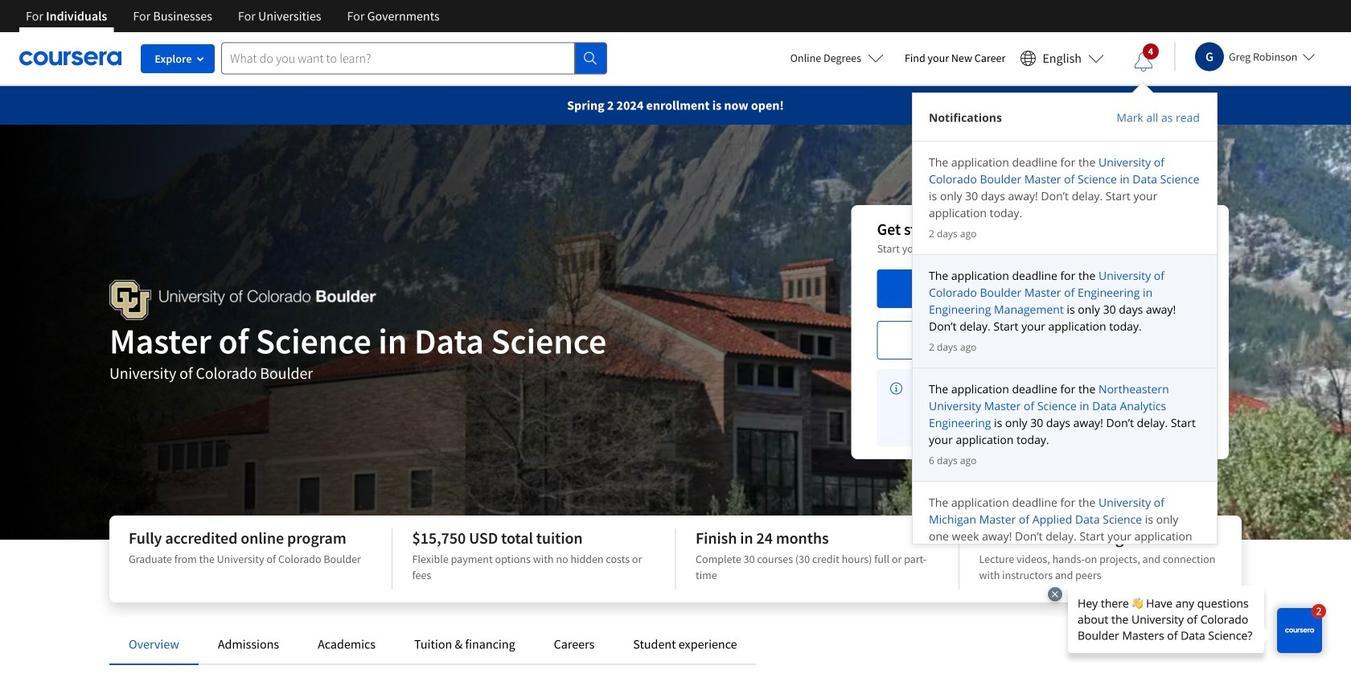 Task type: vqa. For each thing, say whether or not it's contained in the screenshot.
Banner navigation
yes



Task type: describe. For each thing, give the bounding box(es) containing it.
banner navigation
[[13, 0, 453, 32]]



Task type: locate. For each thing, give the bounding box(es) containing it.
university of colorado boulder logo image
[[109, 280, 376, 320]]

None search field
[[221, 42, 607, 74]]

coursera image
[[19, 45, 121, 71]]

What do you want to learn? text field
[[221, 42, 575, 74]]



